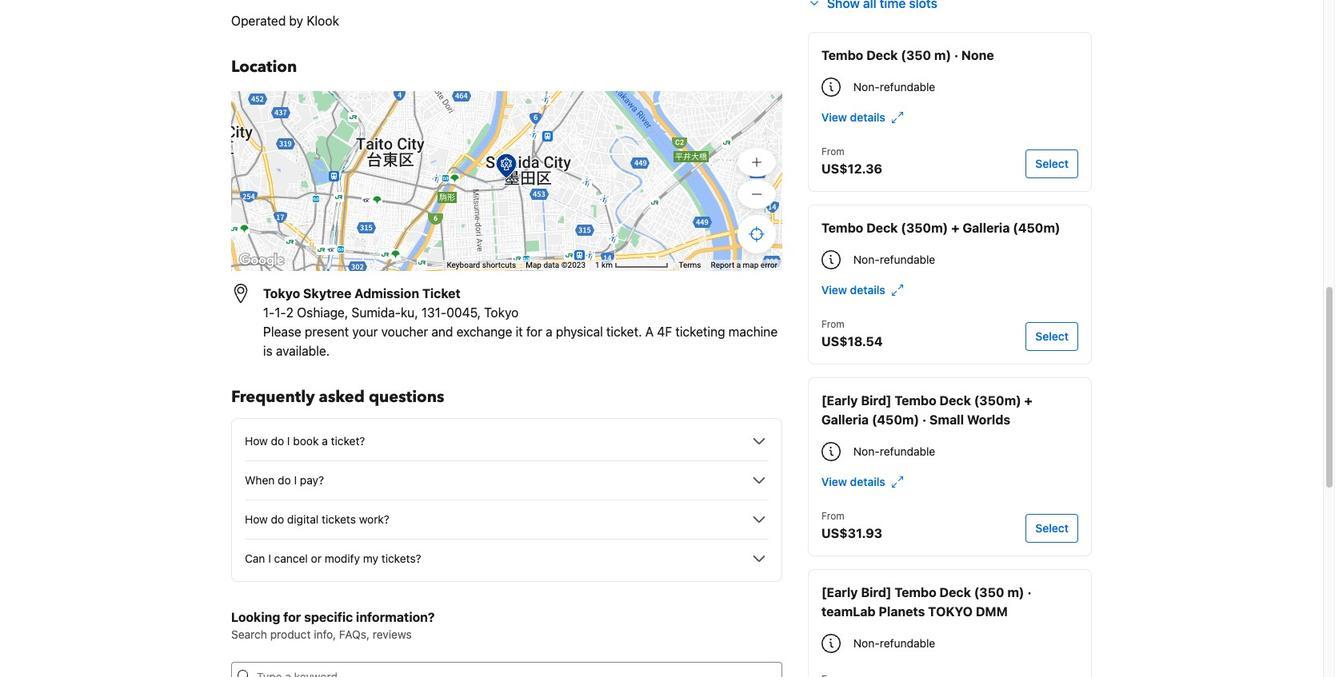 Task type: vqa. For each thing, say whether or not it's contained in the screenshot.
reviews)
no



Task type: locate. For each thing, give the bounding box(es) containing it.
a
[[646, 325, 654, 339]]

from up us$12.36
[[822, 146, 845, 158]]

information?
[[356, 611, 435, 625]]

i left pay?
[[294, 474, 297, 487]]

2 vertical spatial view details
[[822, 475, 886, 489]]

1 horizontal spatial a
[[546, 325, 553, 339]]

0 horizontal spatial m)
[[935, 48, 952, 62]]

1- up "please"
[[275, 306, 286, 320]]

tokyo
[[263, 287, 300, 301], [484, 306, 519, 320]]

non-
[[854, 80, 880, 94], [854, 253, 880, 266], [854, 445, 880, 459], [854, 637, 880, 651]]

view for us$31.93
[[822, 475, 847, 489]]

1 horizontal spatial galleria
[[963, 221, 1010, 235]]

do for pay?
[[278, 474, 291, 487]]

i
[[287, 435, 290, 448], [294, 474, 297, 487], [268, 552, 271, 566]]

0 vertical spatial ·
[[955, 48, 959, 62]]

keyboard shortcuts
[[447, 261, 516, 270]]

physical
[[556, 325, 603, 339]]

refundable for tembo
[[880, 445, 936, 459]]

0 vertical spatial select
[[1036, 157, 1069, 170]]

view
[[822, 110, 847, 124], [822, 283, 847, 297], [822, 475, 847, 489]]

1 horizontal spatial (450m)
[[1013, 221, 1061, 235]]

work?
[[359, 513, 390, 527]]

0 vertical spatial i
[[287, 435, 290, 448]]

refundable for (350m)
[[880, 253, 936, 266]]

2 horizontal spatial a
[[737, 261, 741, 270]]

3 from from the top
[[822, 511, 845, 523]]

1 vertical spatial (350
[[974, 586, 1005, 600]]

0 horizontal spatial +
[[952, 221, 960, 235]]

0 horizontal spatial (450m)
[[872, 413, 920, 427]]

[early
[[822, 394, 858, 408], [822, 586, 858, 600]]

0 horizontal spatial a
[[322, 435, 328, 448]]

view up from us$12.36
[[822, 110, 847, 124]]

1 vertical spatial from
[[822, 319, 845, 331]]

0 vertical spatial from
[[822, 146, 845, 158]]

non- up "from us$18.54"
[[854, 253, 880, 266]]

how do digital tickets work? button
[[245, 511, 769, 530]]

1- left 2
[[263, 306, 275, 320]]

questions
[[369, 387, 445, 408]]

how up when
[[245, 435, 268, 448]]

error
[[761, 261, 778, 270]]

1 horizontal spatial m)
[[1008, 586, 1025, 600]]

admission
[[355, 287, 419, 301]]

how do i book a ticket? button
[[245, 432, 769, 451]]

none
[[962, 48, 994, 62]]

google image
[[235, 250, 288, 271]]

3 details from the top
[[850, 475, 886, 489]]

1 details from the top
[[850, 110, 886, 124]]

2 vertical spatial select
[[1036, 522, 1069, 535]]

2 non-refundable from the top
[[854, 253, 936, 266]]

0 vertical spatial select button
[[1026, 150, 1079, 178]]

exchange
[[457, 325, 512, 339]]

1 horizontal spatial for
[[527, 325, 543, 339]]

1 non-refundable from the top
[[854, 80, 936, 94]]

details up "from us$18.54"
[[850, 283, 886, 297]]

2 vertical spatial i
[[268, 552, 271, 566]]

1 vertical spatial bird]
[[861, 586, 892, 600]]

view for us$18.54
[[822, 283, 847, 297]]

m) up dmm
[[1008, 586, 1025, 600]]

(450m)
[[1013, 221, 1061, 235], [872, 413, 920, 427]]

0 vertical spatial galleria
[[963, 221, 1010, 235]]

non- down teamlab
[[854, 637, 880, 651]]

for up product
[[283, 611, 301, 625]]

3 view details from the top
[[822, 475, 886, 489]]

1 from from the top
[[822, 146, 845, 158]]

view details up "from us$18.54"
[[822, 283, 886, 297]]

view details link up "from us$18.54"
[[822, 283, 903, 299]]

2 view details from the top
[[822, 283, 886, 297]]

view details link up from us$31.93
[[822, 475, 903, 491]]

do left digital
[[271, 513, 284, 527]]

tembo
[[822, 48, 864, 62], [822, 221, 864, 235], [895, 394, 937, 408], [895, 586, 937, 600]]

1 [early from the top
[[822, 394, 858, 408]]

view details link
[[822, 110, 903, 126], [822, 283, 903, 299], [822, 475, 903, 491]]

tokyo up 2
[[263, 287, 300, 301]]

do for tickets
[[271, 513, 284, 527]]

it
[[516, 325, 523, 339]]

tokyo up exchange at the left of page
[[484, 306, 519, 320]]

view up from us$31.93
[[822, 475, 847, 489]]

1 refundable from the top
[[880, 80, 936, 94]]

[early down us$18.54
[[822, 394, 858, 408]]

1 select button from the top
[[1026, 150, 1079, 178]]

refundable down "tembo deck (350 m) · none" at the top of page
[[880, 80, 936, 94]]

0 horizontal spatial galleria
[[822, 413, 869, 427]]

0 vertical spatial (350m)
[[901, 221, 949, 235]]

(450m) inside '[early bird] tembo deck (350m) + galleria (450m) · small worlds'
[[872, 413, 920, 427]]

2 view details link from the top
[[822, 283, 903, 299]]

2 vertical spatial do
[[271, 513, 284, 527]]

skytree
[[303, 287, 352, 301]]

from
[[822, 146, 845, 158], [822, 319, 845, 331], [822, 511, 845, 523]]

from us$18.54
[[822, 319, 883, 349]]

a right book
[[322, 435, 328, 448]]

bird] inside [early bird] tembo deck (350 m) · teamlab planets tokyo dmm
[[861, 586, 892, 600]]

from inside from us$31.93
[[822, 511, 845, 523]]

for
[[527, 325, 543, 339], [283, 611, 301, 625]]

available.
[[276, 344, 330, 359]]

[early inside [early bird] tembo deck (350 m) · teamlab planets tokyo dmm
[[822, 586, 858, 600]]

please
[[263, 325, 302, 339]]

4 refundable from the top
[[880, 637, 936, 651]]

0 vertical spatial +
[[952, 221, 960, 235]]

when do i pay?
[[245, 474, 324, 487]]

is
[[263, 344, 273, 359]]

search
[[231, 628, 267, 642]]

1 vertical spatial ·
[[923, 413, 927, 427]]

0 vertical spatial view
[[822, 110, 847, 124]]

non-refundable down tembo deck (350m) + galleria (450m)
[[854, 253, 936, 266]]

1 view details link from the top
[[822, 110, 903, 126]]

2 details from the top
[[850, 283, 886, 297]]

1 horizontal spatial ·
[[955, 48, 959, 62]]

1 vertical spatial m)
[[1008, 586, 1025, 600]]

i left book
[[287, 435, 290, 448]]

(350 inside [early bird] tembo deck (350 m) · teamlab planets tokyo dmm
[[974, 586, 1005, 600]]

0 horizontal spatial for
[[283, 611, 301, 625]]

[early bird] tembo deck (350 m) · teamlab planets tokyo dmm
[[822, 586, 1032, 619]]

2 select button from the top
[[1026, 323, 1079, 351]]

keyboard
[[447, 261, 480, 270]]

from for us$18.54
[[822, 319, 845, 331]]

from inside "from us$18.54"
[[822, 319, 845, 331]]

from up the us$31.93
[[822, 511, 845, 523]]

0 vertical spatial a
[[737, 261, 741, 270]]

(350 up dmm
[[974, 586, 1005, 600]]

non-refundable down "tembo deck (350 m) · none" at the top of page
[[854, 80, 936, 94]]

0 vertical spatial m)
[[935, 48, 952, 62]]

0 horizontal spatial tokyo
[[263, 287, 300, 301]]

select button
[[1026, 150, 1079, 178], [1026, 323, 1079, 351], [1026, 515, 1079, 543]]

0 vertical spatial details
[[850, 110, 886, 124]]

0 horizontal spatial i
[[268, 552, 271, 566]]

2 horizontal spatial ·
[[1028, 586, 1032, 600]]

1 vertical spatial galleria
[[822, 413, 869, 427]]

bird]
[[861, 394, 892, 408], [861, 586, 892, 600]]

non- down '[early bird] tembo deck (350m) + galleria (450m) · small worlds'
[[854, 445, 880, 459]]

1 vertical spatial how
[[245, 513, 268, 527]]

from for us$12.36
[[822, 146, 845, 158]]

1 view details from the top
[[822, 110, 886, 124]]

0 horizontal spatial (350
[[901, 48, 932, 62]]

(350 left none on the right top of the page
[[901, 48, 932, 62]]

sumida-
[[352, 306, 401, 320]]

reviews
[[373, 628, 412, 642]]

how do digital tickets work?
[[245, 513, 390, 527]]

from inside from us$12.36
[[822, 146, 845, 158]]

non-refundable down '[early bird] tembo deck (350m) + galleria (450m) · small worlds'
[[854, 445, 936, 459]]

how inside how do i book a ticket? dropdown button
[[245, 435, 268, 448]]

data
[[544, 261, 560, 270]]

1 vertical spatial select button
[[1026, 323, 1079, 351]]

[early up teamlab
[[822, 586, 858, 600]]

3 select button from the top
[[1026, 515, 1079, 543]]

0 horizontal spatial ·
[[923, 413, 927, 427]]

do
[[271, 435, 284, 448], [278, 474, 291, 487], [271, 513, 284, 527]]

2 vertical spatial select button
[[1026, 515, 1079, 543]]

for right it
[[527, 325, 543, 339]]

do left book
[[271, 435, 284, 448]]

how
[[245, 435, 268, 448], [245, 513, 268, 527]]

2 select from the top
[[1036, 330, 1069, 343]]

select button for [early bird] tembo deck (350m) + galleria (450m) · small worlds
[[1026, 515, 1079, 543]]

shortcuts
[[482, 261, 516, 270]]

non-refundable
[[854, 80, 936, 94], [854, 253, 936, 266], [854, 445, 936, 459], [854, 637, 936, 651]]

a left the map
[[737, 261, 741, 270]]

·
[[955, 48, 959, 62], [923, 413, 927, 427], [1028, 586, 1032, 600]]

3 non-refundable from the top
[[854, 445, 936, 459]]

a
[[737, 261, 741, 270], [546, 325, 553, 339], [322, 435, 328, 448]]

details up from us$12.36
[[850, 110, 886, 124]]

details for us$12.36
[[850, 110, 886, 124]]

m) inside [early bird] tembo deck (350 m) · teamlab planets tokyo dmm
[[1008, 586, 1025, 600]]

1 horizontal spatial (350m)
[[974, 394, 1022, 408]]

oshiage,
[[297, 306, 348, 320]]

from up us$18.54
[[822, 319, 845, 331]]

bird] up planets
[[861, 586, 892, 600]]

(350m)
[[901, 221, 949, 235], [974, 394, 1022, 408]]

tembo deck (350m) + galleria (450m)
[[822, 221, 1061, 235]]

0 vertical spatial view details link
[[822, 110, 903, 126]]

view details up from us$12.36
[[822, 110, 886, 124]]

view details link for us$12.36
[[822, 110, 903, 126]]

1 view from the top
[[822, 110, 847, 124]]

1 vertical spatial a
[[546, 325, 553, 339]]

refundable down '[early bird] tembo deck (350m) + galleria (450m) · small worlds'
[[880, 445, 936, 459]]

3 view from the top
[[822, 475, 847, 489]]

2 horizontal spatial i
[[294, 474, 297, 487]]

2 vertical spatial ·
[[1028, 586, 1032, 600]]

[early inside '[early bird] tembo deck (350m) + galleria (450m) · small worlds'
[[822, 394, 858, 408]]

1 horizontal spatial (350
[[974, 586, 1005, 600]]

2 vertical spatial view
[[822, 475, 847, 489]]

3 non- from the top
[[854, 445, 880, 459]]

1 vertical spatial view details
[[822, 283, 886, 297]]

bird] inside '[early bird] tembo deck (350m) + galleria (450m) · small worlds'
[[861, 394, 892, 408]]

a right it
[[546, 325, 553, 339]]

galleria inside '[early bird] tembo deck (350m) + galleria (450m) · small worlds'
[[822, 413, 869, 427]]

report a map error link
[[711, 261, 778, 270]]

deck
[[867, 48, 898, 62], [867, 221, 898, 235], [940, 394, 971, 408], [940, 586, 971, 600]]

do right when
[[278, 474, 291, 487]]

+
[[952, 221, 960, 235], [1025, 394, 1033, 408]]

can i cancel or modify my tickets?
[[245, 552, 421, 566]]

refundable for (350
[[880, 80, 936, 94]]

m) left none on the right top of the page
[[935, 48, 952, 62]]

2 vertical spatial a
[[322, 435, 328, 448]]

2 [early from the top
[[822, 586, 858, 600]]

2 vertical spatial from
[[822, 511, 845, 523]]

view details for us$18.54
[[822, 283, 886, 297]]

deck inside '[early bird] tembo deck (350m) + galleria (450m) · small worlds'
[[940, 394, 971, 408]]

1 vertical spatial details
[[850, 283, 886, 297]]

refundable down planets
[[880, 637, 936, 651]]

2 non- from the top
[[854, 253, 880, 266]]

0 vertical spatial how
[[245, 435, 268, 448]]

map
[[526, 261, 542, 270]]

1 vertical spatial (350m)
[[974, 394, 1022, 408]]

bird] for teamlab
[[861, 586, 892, 600]]

2 view from the top
[[822, 283, 847, 297]]

1 vertical spatial +
[[1025, 394, 1033, 408]]

refundable down tembo deck (350m) + galleria (450m)
[[880, 253, 936, 266]]

2 vertical spatial view details link
[[822, 475, 903, 491]]

modify
[[325, 552, 360, 566]]

terms link
[[679, 261, 701, 270]]

0 vertical spatial [early
[[822, 394, 858, 408]]

0 vertical spatial bird]
[[861, 394, 892, 408]]

deck inside [early bird] tembo deck (350 m) · teamlab planets tokyo dmm
[[940, 586, 971, 600]]

2 how from the top
[[245, 513, 268, 527]]

1 vertical spatial view details link
[[822, 283, 903, 299]]

1 bird] from the top
[[861, 394, 892, 408]]

1 select from the top
[[1036, 157, 1069, 170]]

· inside '[early bird] tembo deck (350m) + galleria (450m) · small worlds'
[[923, 413, 927, 427]]

1 vertical spatial for
[[283, 611, 301, 625]]

non- down "tembo deck (350 m) · none" at the top of page
[[854, 80, 880, 94]]

1 how from the top
[[245, 435, 268, 448]]

bird] down us$18.54
[[861, 394, 892, 408]]

bird] for (450m)
[[861, 394, 892, 408]]

2 bird] from the top
[[861, 586, 892, 600]]

view details up from us$31.93
[[822, 475, 886, 489]]

refundable
[[880, 80, 936, 94], [880, 253, 936, 266], [880, 445, 936, 459], [880, 637, 936, 651]]

for inside looking for specific information? search product info, faqs, reviews
[[283, 611, 301, 625]]

how up can
[[245, 513, 268, 527]]

how inside how do digital tickets work? dropdown button
[[245, 513, 268, 527]]

details up from us$31.93
[[850, 475, 886, 489]]

how do i book a ticket?
[[245, 435, 365, 448]]

1 vertical spatial i
[[294, 474, 297, 487]]

2 from from the top
[[822, 319, 845, 331]]

by
[[289, 14, 303, 28]]

view details link up from us$12.36
[[822, 110, 903, 126]]

+ inside '[early bird] tembo deck (350m) + galleria (450m) · small worlds'
[[1025, 394, 1033, 408]]

1 vertical spatial select
[[1036, 330, 1069, 343]]

0 vertical spatial view details
[[822, 110, 886, 124]]

3 select from the top
[[1036, 522, 1069, 535]]

2 refundable from the top
[[880, 253, 936, 266]]

how for how do i book a ticket?
[[245, 435, 268, 448]]

1 vertical spatial do
[[278, 474, 291, 487]]

2 vertical spatial details
[[850, 475, 886, 489]]

view details for us$12.36
[[822, 110, 886, 124]]

us$31.93
[[822, 527, 883, 541]]

i for pay?
[[294, 474, 297, 487]]

1 vertical spatial view
[[822, 283, 847, 297]]

1 non- from the top
[[854, 80, 880, 94]]

a inside tokyo skytree admission ticket 1-1-2 oshiage, sumida-ku, 131-0045, tokyo please present your voucher and exchange it for a physical ticket. a 4f ticketing machine is available.
[[546, 325, 553, 339]]

4 non-refundable from the top
[[854, 637, 936, 651]]

1 vertical spatial [early
[[822, 586, 858, 600]]

3 refundable from the top
[[880, 445, 936, 459]]

i right can
[[268, 552, 271, 566]]

3 view details link from the top
[[822, 475, 903, 491]]

1 horizontal spatial i
[[287, 435, 290, 448]]

1 vertical spatial (450m)
[[872, 413, 920, 427]]

0 vertical spatial for
[[527, 325, 543, 339]]

1 horizontal spatial +
[[1025, 394, 1033, 408]]

non-refundable down planets
[[854, 637, 936, 651]]

1-
[[263, 306, 275, 320], [275, 306, 286, 320]]

0 vertical spatial do
[[271, 435, 284, 448]]

view up "from us$18.54"
[[822, 283, 847, 297]]

1 vertical spatial tokyo
[[484, 306, 519, 320]]



Task type: describe. For each thing, give the bounding box(es) containing it.
0 horizontal spatial (350m)
[[901, 221, 949, 235]]

tickets
[[322, 513, 356, 527]]

teamlab
[[822, 605, 876, 619]]

product
[[270, 628, 311, 642]]

[early bird] tembo deck (350m) + galleria (450m) · small worlds
[[822, 394, 1033, 427]]

planets
[[879, 605, 925, 619]]

0 vertical spatial tokyo
[[263, 287, 300, 301]]

from us$12.36
[[822, 146, 883, 176]]

can i cancel or modify my tickets? button
[[245, 550, 769, 569]]

frequently
[[231, 387, 315, 408]]

i for book
[[287, 435, 290, 448]]

tokyo
[[929, 605, 973, 619]]

km
[[602, 261, 613, 270]]

details for us$31.93
[[850, 475, 886, 489]]

tembo inside '[early bird] tembo deck (350m) + galleria (450m) · small worlds'
[[895, 394, 937, 408]]

0 vertical spatial (350
[[901, 48, 932, 62]]

non-refundable for tembo
[[854, 445, 936, 459]]

[early for [early bird] tembo deck (350 m) · teamlab planets tokyo dmm
[[822, 586, 858, 600]]

specific
[[304, 611, 353, 625]]

non-refundable for (350
[[854, 80, 936, 94]]

digital
[[287, 513, 319, 527]]

small
[[930, 413, 964, 427]]

for inside tokyo skytree admission ticket 1-1-2 oshiage, sumida-ku, 131-0045, tokyo please present your voucher and exchange it for a physical ticket. a 4f ticketing machine is available.
[[527, 325, 543, 339]]

· inside [early bird] tembo deck (350 m) · teamlab planets tokyo dmm
[[1028, 586, 1032, 600]]

ticketing
[[676, 325, 726, 339]]

view details link for us$31.93
[[822, 475, 903, 491]]

view details for us$31.93
[[822, 475, 886, 489]]

ticket
[[422, 287, 461, 301]]

select button for tembo deck (350m) + galleria (450m)
[[1026, 323, 1079, 351]]

2
[[286, 306, 294, 320]]

machine
[[729, 325, 778, 339]]

faqs,
[[339, 628, 370, 642]]

pay?
[[300, 474, 324, 487]]

ku,
[[401, 306, 418, 320]]

view for us$12.36
[[822, 110, 847, 124]]

4f
[[657, 325, 672, 339]]

4 non- from the top
[[854, 637, 880, 651]]

how for how do digital tickets work?
[[245, 513, 268, 527]]

do for book
[[271, 435, 284, 448]]

operated by klook
[[231, 14, 339, 28]]

us$12.36
[[822, 162, 883, 176]]

select for [early bird] tembo deck (350m) + galleria (450m) · small worlds
[[1036, 522, 1069, 535]]

keyboard shortcuts button
[[447, 260, 516, 271]]

ticket?
[[331, 435, 365, 448]]

map
[[743, 261, 759, 270]]

view details link for us$18.54
[[822, 283, 903, 299]]

tokyo skytree admission ticket 1-1-2 oshiage, sumida-ku, 131-0045, tokyo please present your voucher and exchange it for a physical ticket. a 4f ticketing machine is available.
[[263, 287, 778, 359]]

looking
[[231, 611, 280, 625]]

terms
[[679, 261, 701, 270]]

select for tembo deck (350 m) · none
[[1036, 157, 1069, 170]]

when do i pay? button
[[245, 471, 769, 491]]

report
[[711, 261, 735, 270]]

asked
[[319, 387, 365, 408]]

book
[[293, 435, 319, 448]]

voucher
[[381, 325, 428, 339]]

i inside dropdown button
[[268, 552, 271, 566]]

your
[[352, 325, 378, 339]]

location
[[231, 56, 297, 78]]

0045,
[[447, 306, 481, 320]]

details for us$18.54
[[850, 283, 886, 297]]

a inside dropdown button
[[322, 435, 328, 448]]

report a map error
[[711, 261, 778, 270]]

select button for tembo deck (350 m) · none
[[1026, 150, 1079, 178]]

info,
[[314, 628, 336, 642]]

tickets?
[[382, 552, 421, 566]]

Type a keyword field
[[250, 663, 783, 678]]

non-refundable for (350m)
[[854, 253, 936, 266]]

0 vertical spatial (450m)
[[1013, 221, 1061, 235]]

klook
[[307, 14, 339, 28]]

1 1- from the left
[[263, 306, 275, 320]]

from for us$31.93
[[822, 511, 845, 523]]

2 1- from the left
[[275, 306, 286, 320]]

[early for [early bird] tembo deck (350m) + galleria (450m) · small worlds
[[822, 394, 858, 408]]

or
[[311, 552, 322, 566]]

non- for (350
[[854, 80, 880, 94]]

131-
[[422, 306, 447, 320]]

tembo deck (350 m) · none
[[822, 48, 994, 62]]

map region
[[231, 91, 783, 271]]

tembo inside [early bird] tembo deck (350 m) · teamlab planets tokyo dmm
[[895, 586, 937, 600]]

1 horizontal spatial tokyo
[[484, 306, 519, 320]]

us$18.54
[[822, 335, 883, 349]]

1 km
[[595, 261, 615, 270]]

present
[[305, 325, 349, 339]]

1 km button
[[591, 260, 674, 271]]

when
[[245, 474, 275, 487]]

operated
[[231, 14, 286, 28]]

my
[[363, 552, 379, 566]]

frequently asked questions
[[231, 387, 445, 408]]

dmm
[[976, 605, 1008, 619]]

©2023
[[562, 261, 586, 270]]

worlds
[[967, 413, 1011, 427]]

map data ©2023
[[526, 261, 586, 270]]

cancel
[[274, 552, 308, 566]]

non- for tembo
[[854, 445, 880, 459]]

and
[[432, 325, 453, 339]]

ticket.
[[607, 325, 642, 339]]

(350m) inside '[early bird] tembo deck (350m) + galleria (450m) · small worlds'
[[974, 394, 1022, 408]]

non- for (350m)
[[854, 253, 880, 266]]

looking for specific information? search product info, faqs, reviews
[[231, 611, 435, 642]]

from us$31.93
[[822, 511, 883, 541]]

can
[[245, 552, 265, 566]]

select for tembo deck (350m) + galleria (450m)
[[1036, 330, 1069, 343]]

1
[[595, 261, 600, 270]]



